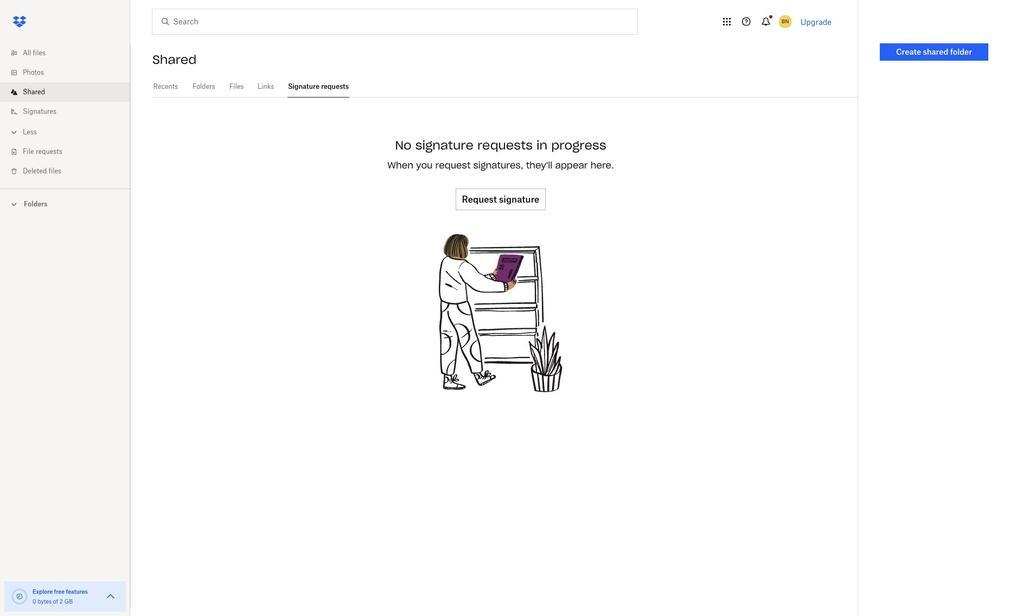 Task type: vqa. For each thing, say whether or not it's contained in the screenshot.
third or from the right
no



Task type: describe. For each thing, give the bounding box(es) containing it.
list containing all files
[[0, 37, 130, 189]]

features
[[66, 589, 88, 596]]

of
[[53, 599, 58, 605]]

Search text field
[[173, 16, 615, 28]]

less image
[[9, 127, 20, 138]]

shared inside "link"
[[23, 88, 45, 96]]

appear
[[555, 160, 588, 171]]

folder
[[950, 47, 972, 56]]

bn
[[782, 18, 789, 25]]

signature for request
[[499, 194, 540, 205]]

deleted files link
[[9, 162, 130, 181]]

request signature
[[462, 194, 540, 205]]

create shared folder button
[[880, 43, 989, 61]]

file requests
[[23, 148, 62, 156]]

folders inside button
[[24, 200, 48, 208]]

request
[[435, 160, 471, 171]]

deleted
[[23, 167, 47, 175]]

files for deleted files
[[49, 167, 61, 175]]

0 vertical spatial shared
[[152, 52, 197, 67]]

create shared folder
[[896, 47, 972, 56]]

request
[[462, 194, 497, 205]]

bytes
[[38, 599, 52, 605]]

links link
[[257, 76, 275, 96]]

they'll
[[526, 160, 553, 171]]

create
[[896, 47, 921, 56]]

upgrade
[[801, 17, 832, 26]]

shared list item
[[0, 82, 130, 102]]

shared
[[923, 47, 949, 56]]

illustration of an empty shelf image
[[419, 232, 582, 395]]

recents
[[153, 82, 178, 91]]

2 horizontal spatial requests
[[477, 138, 533, 153]]

bn button
[[777, 13, 794, 30]]

requests for signature requests
[[321, 82, 349, 91]]

signatures
[[23, 107, 56, 116]]



Task type: locate. For each thing, give the bounding box(es) containing it.
1 vertical spatial signature
[[499, 194, 540, 205]]

shared up recents link
[[152, 52, 197, 67]]

photos
[[23, 68, 44, 76]]

files
[[229, 82, 244, 91]]

0 horizontal spatial signature
[[415, 138, 474, 153]]

files inside deleted files link
[[49, 167, 61, 175]]

0 horizontal spatial folders
[[24, 200, 48, 208]]

folders left files
[[193, 82, 215, 91]]

free
[[54, 589, 65, 596]]

shared link
[[9, 82, 130, 102]]

in
[[537, 138, 548, 153]]

1 horizontal spatial folders
[[193, 82, 215, 91]]

1 horizontal spatial signature
[[499, 194, 540, 205]]

when
[[388, 160, 413, 171]]

request signature button
[[455, 189, 546, 211]]

here.
[[591, 160, 614, 171]]

quota usage element
[[11, 589, 28, 606]]

recents link
[[152, 76, 179, 96]]

signature requests
[[288, 82, 349, 91]]

requests inside file requests link
[[36, 148, 62, 156]]

file requests link
[[9, 142, 130, 162]]

signature
[[288, 82, 320, 91]]

0 horizontal spatial shared
[[23, 88, 45, 96]]

explore
[[33, 589, 53, 596]]

shared down photos
[[23, 88, 45, 96]]

2
[[60, 599, 63, 605]]

1 horizontal spatial requests
[[321, 82, 349, 91]]

tab list
[[152, 76, 858, 98]]

all
[[23, 49, 31, 57]]

1 vertical spatial files
[[49, 167, 61, 175]]

requests for file requests
[[36, 148, 62, 156]]

files right deleted
[[49, 167, 61, 175]]

0 vertical spatial signature
[[415, 138, 474, 153]]

list
[[0, 37, 130, 189]]

signature inside button
[[499, 194, 540, 205]]

1 vertical spatial shared
[[23, 88, 45, 96]]

signatures link
[[9, 102, 130, 122]]

0 horizontal spatial requests
[[36, 148, 62, 156]]

folders inside tab list
[[193, 82, 215, 91]]

signature up request
[[415, 138, 474, 153]]

progress
[[551, 138, 606, 153]]

deleted files
[[23, 167, 61, 175]]

1 horizontal spatial shared
[[152, 52, 197, 67]]

folders down deleted
[[24, 200, 48, 208]]

files for all files
[[33, 49, 46, 57]]

explore free features 0 bytes of 2 gb
[[33, 589, 88, 605]]

0 vertical spatial folders
[[193, 82, 215, 91]]

when you request signatures, they'll appear here.
[[388, 160, 614, 171]]

file
[[23, 148, 34, 156]]

requests inside the signature requests link
[[321, 82, 349, 91]]

1 vertical spatial folders
[[24, 200, 48, 208]]

upgrade link
[[801, 17, 832, 26]]

0 horizontal spatial files
[[33, 49, 46, 57]]

signatures,
[[473, 160, 523, 171]]

no
[[395, 138, 412, 153]]

0 vertical spatial files
[[33, 49, 46, 57]]

requests up when you request signatures, they'll appear here.
[[477, 138, 533, 153]]

tab list containing recents
[[152, 76, 858, 98]]

less
[[23, 128, 37, 136]]

you
[[416, 160, 433, 171]]

links
[[258, 82, 274, 91]]

signature down when you request signatures, they'll appear here.
[[499, 194, 540, 205]]

requests
[[321, 82, 349, 91], [477, 138, 533, 153], [36, 148, 62, 156]]

signature
[[415, 138, 474, 153], [499, 194, 540, 205]]

folders
[[193, 82, 215, 91], [24, 200, 48, 208]]

dropbox image
[[9, 11, 30, 33]]

photos link
[[9, 63, 130, 82]]

files
[[33, 49, 46, 57], [49, 167, 61, 175]]

0
[[33, 599, 36, 605]]

requests right signature
[[321, 82, 349, 91]]

all files link
[[9, 43, 130, 63]]

folders button
[[0, 196, 130, 212]]

requests right 'file'
[[36, 148, 62, 156]]

signature requests link
[[288, 76, 349, 96]]

files inside the all files link
[[33, 49, 46, 57]]

signature for no
[[415, 138, 474, 153]]

no signature requests in progress
[[395, 138, 606, 153]]

files link
[[229, 76, 244, 96]]

shared
[[152, 52, 197, 67], [23, 88, 45, 96]]

files right all
[[33, 49, 46, 57]]

all files
[[23, 49, 46, 57]]

gb
[[64, 599, 73, 605]]

folders link
[[192, 76, 216, 96]]

1 horizontal spatial files
[[49, 167, 61, 175]]



